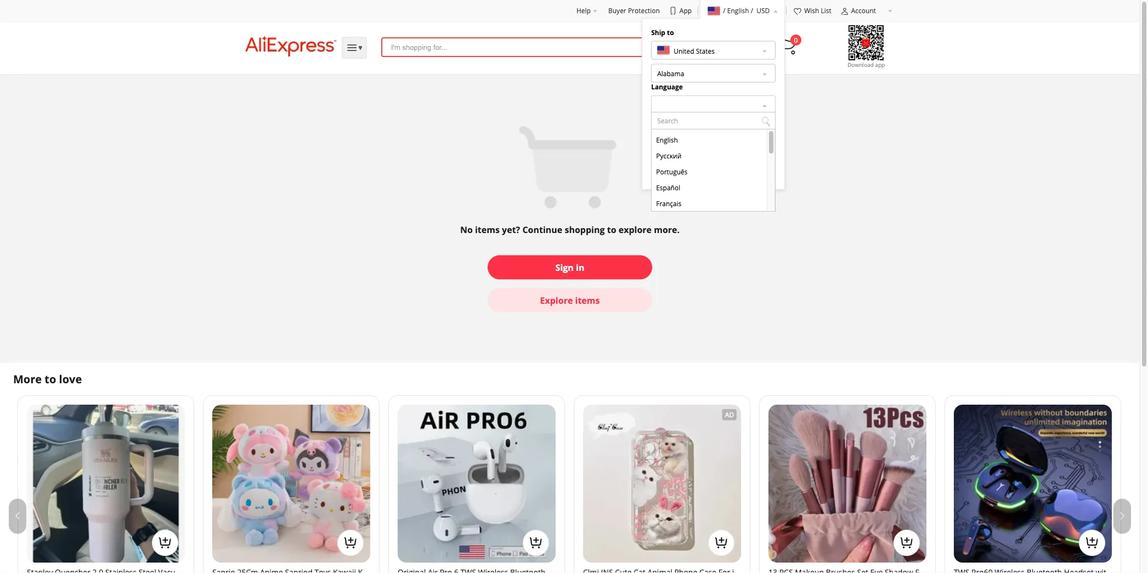 Task type: locate. For each thing, give the bounding box(es) containing it.
wish list link
[[793, 6, 832, 16]]

0 vertical spatial usd
[[757, 6, 770, 15]]

items right no
[[475, 224, 500, 236]]

help
[[577, 6, 591, 15]]

united states
[[674, 46, 715, 55]]

alabama
[[657, 69, 684, 78]]

/ english / usd
[[723, 6, 770, 15]]

(
[[671, 141, 673, 150]]

shopping
[[565, 224, 605, 236]]

/
[[723, 6, 726, 15], [751, 6, 753, 15]]

0 vertical spatial english
[[727, 6, 749, 15]]

buyer
[[608, 6, 626, 15]]

usd ( us dollar )
[[656, 141, 707, 150]]

usd left size icon
[[757, 6, 770, 15]]

usd left the (
[[656, 141, 669, 150]]

account link
[[840, 6, 893, 16]]

)
[[705, 141, 707, 150]]

explore items link
[[488, 288, 652, 312]]

currency
[[651, 123, 681, 132]]

русский
[[656, 152, 682, 161]]

states
[[696, 46, 715, 55]]

english down currency
[[656, 136, 678, 145]]

items
[[475, 224, 500, 236], [575, 294, 600, 306]]

sign
[[556, 261, 574, 273]]

0 vertical spatial items
[[475, 224, 500, 236]]

/ left size icon
[[751, 6, 753, 15]]

0 horizontal spatial items
[[475, 224, 500, 236]]

list
[[821, 6, 832, 15]]

0 horizontal spatial to
[[45, 372, 56, 387]]

account
[[851, 6, 876, 15]]

usd ( us dollar ) link
[[656, 136, 707, 154]]

english link
[[652, 132, 767, 148]]

items right explore
[[575, 294, 600, 306]]

ad link
[[574, 396, 751, 573]]

0 horizontal spatial /
[[723, 6, 726, 15]]

usd
[[757, 6, 770, 15], [656, 141, 669, 150]]

1 vertical spatial to
[[607, 224, 616, 236]]

ship
[[651, 28, 665, 37]]

2 vertical spatial to
[[45, 372, 56, 387]]

/ right "app"
[[723, 6, 726, 15]]

to
[[667, 28, 674, 37], [607, 224, 616, 236], [45, 372, 56, 387]]

app link
[[669, 6, 692, 16]]

1 vertical spatial english
[[656, 136, 678, 145]]

to left explore
[[607, 224, 616, 236]]

sign in button
[[488, 255, 652, 280]]

2 horizontal spatial to
[[667, 28, 674, 37]]

love
[[59, 372, 82, 387]]

english
[[727, 6, 749, 15], [656, 136, 678, 145]]

to right ship
[[667, 28, 674, 37]]

0 vertical spatial to
[[667, 28, 674, 37]]

français
[[656, 199, 682, 208]]

explore
[[540, 294, 573, 306]]

0 horizontal spatial english
[[656, 136, 678, 145]]

1 horizontal spatial items
[[575, 294, 600, 306]]

buyer protection link
[[608, 6, 660, 15]]

english up united states link
[[727, 6, 749, 15]]

1 horizontal spatial /
[[751, 6, 753, 15]]

1 vertical spatial items
[[575, 294, 600, 306]]

items for explore
[[575, 294, 600, 306]]

items for no
[[475, 224, 500, 236]]

to left love
[[45, 372, 56, 387]]

in
[[576, 261, 585, 273]]

1 vertical spatial usd
[[656, 141, 669, 150]]



Task type: vqa. For each thing, say whether or not it's contained in the screenshot.
more
yes



Task type: describe. For each thing, give the bounding box(es) containing it.
1 horizontal spatial usd
[[757, 6, 770, 15]]

0
[[794, 35, 798, 44]]

size image
[[793, 7, 802, 16]]

language
[[651, 82, 683, 91]]

français link
[[652, 196, 767, 212]]

1 horizontal spatial english
[[727, 6, 749, 15]]

download app image
[[833, 23, 899, 69]]

español
[[656, 183, 680, 192]]

alabama link
[[651, 64, 776, 83]]

protection
[[628, 6, 660, 15]]

continue
[[523, 224, 563, 236]]

1 horizontal spatial to
[[607, 224, 616, 236]]

0 link
[[779, 35, 802, 55]]

us
[[674, 141, 683, 150]]

buyer protection
[[608, 6, 660, 15]]

wish
[[804, 6, 819, 15]]

no items yet? continue shopping to explore more.
[[460, 224, 680, 236]]

to for more to love
[[45, 372, 56, 387]]

app
[[680, 6, 692, 15]]

2 / from the left
[[751, 6, 753, 15]]

I'm shopping for... text field
[[391, 38, 757, 56]]

united states link
[[651, 41, 776, 60]]

español link
[[652, 180, 767, 196]]

1 / from the left
[[723, 6, 726, 15]]

português
[[656, 167, 688, 176]]

more.
[[654, 224, 680, 236]]

to for ship to
[[667, 28, 674, 37]]

wish list
[[804, 6, 832, 15]]

Search text field
[[651, 112, 776, 130]]

explore
[[619, 224, 652, 236]]

0 horizontal spatial usd
[[656, 141, 669, 150]]

русский link
[[652, 148, 767, 164]]

more
[[13, 372, 42, 387]]

more to love
[[13, 372, 82, 387]]

size image
[[840, 7, 849, 16]]

dollar
[[684, 141, 703, 150]]

explore items
[[540, 294, 600, 306]]

yet?
[[502, 224, 520, 236]]

no
[[460, 224, 473, 236]]

português link
[[652, 164, 767, 180]]

ship to
[[651, 28, 674, 37]]

ad
[[725, 410, 734, 419]]

sign in
[[556, 261, 585, 273]]

united
[[674, 46, 694, 55]]



